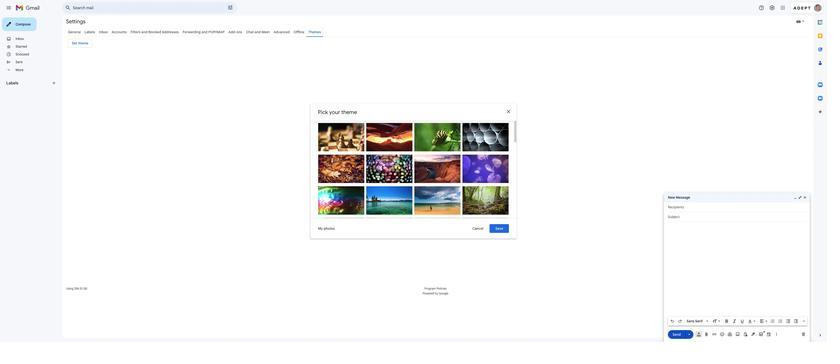 Task type: locate. For each thing, give the bounding box(es) containing it.
chat
[[246, 30, 254, 34]]

bullock
[[478, 151, 488, 155]]

1 horizontal spatial and
[[202, 30, 208, 34]]

2 and from the left
[[202, 30, 208, 34]]

by: romain guy
[[417, 151, 439, 155], [417, 183, 439, 186], [417, 214, 439, 218]]

footer
[[62, 287, 810, 297]]

by: greg bullock option containing by: greg bullock
[[463, 123, 509, 155]]

addresses
[[162, 30, 179, 34]]

pick your theme alert dialog
[[311, 104, 517, 247]]

powered
[[423, 292, 434, 296]]

0 horizontal spatial labels
[[6, 81, 18, 86]]

blocked
[[148, 30, 161, 34]]

by:
[[417, 151, 422, 155], [466, 151, 470, 155], [417, 183, 422, 186], [417, 214, 422, 218], [466, 214, 470, 218]]

starred link
[[16, 44, 27, 49]]

greg
[[471, 151, 477, 155]]

1 horizontal spatial inbox link
[[99, 30, 108, 34]]

0 vertical spatial by: romain guy
[[417, 151, 439, 155]]

settings
[[66, 18, 86, 25]]

by: grzegorz głowaty option
[[318, 155, 365, 183], [463, 187, 509, 219], [463, 218, 509, 247]]

romain
[[423, 151, 433, 155], [423, 183, 433, 186], [423, 214, 433, 218]]

by
[[435, 292, 438, 296]]

2 by: romain guy from the top
[[417, 183, 439, 186]]

0 horizontal spatial inbox
[[16, 37, 24, 41]]

1 horizontal spatial inbox
[[99, 30, 108, 34]]

snoozed
[[16, 52, 29, 57]]

inbox right labels link
[[99, 30, 108, 34]]

using 284.51 gb
[[66, 287, 87, 291]]

0 vertical spatial romain
[[423, 151, 433, 155]]

labels down more
[[6, 81, 18, 86]]

1 horizontal spatial by: greg bullock option
[[463, 123, 509, 155]]

0 horizontal spatial inbox link
[[16, 37, 24, 41]]

0 vertical spatial by: greg bullock option
[[463, 123, 509, 155]]

sent link
[[16, 60, 23, 64]]

1 by: romain guy from the top
[[417, 151, 439, 155]]

google link
[[439, 292, 449, 297]]

labels right general link
[[85, 30, 95, 34]]

1 horizontal spatial labels
[[85, 30, 95, 34]]

labels inside "navigation"
[[6, 81, 18, 86]]

1 vertical spatial romain
[[423, 183, 433, 186]]

search mail image
[[64, 3, 72, 12]]

0 vertical spatial inbox link
[[99, 30, 108, 34]]

google
[[439, 292, 449, 296]]

gmail image
[[16, 3, 42, 13]]

pick your theme heading
[[318, 109, 357, 116]]

filters and blocked addresses
[[131, 30, 179, 34]]

0 vertical spatial inbox
[[99, 30, 108, 34]]

1 vertical spatial by: greg bullock option
[[318, 187, 365, 215]]

program policies powered by google
[[423, 287, 449, 296]]

2 horizontal spatial and
[[255, 30, 261, 34]]

1 and from the left
[[141, 30, 148, 34]]

grzegorz
[[471, 214, 483, 218]]

and right the chat on the left of the page
[[255, 30, 261, 34]]

themes
[[308, 30, 321, 34]]

by: greg bullock option
[[463, 123, 509, 155], [318, 187, 365, 215]]

3 and from the left
[[255, 30, 261, 34]]

and
[[141, 30, 148, 34], [202, 30, 208, 34], [255, 30, 261, 34]]

gb
[[83, 287, 87, 291]]

and left pop/imap
[[202, 30, 208, 34]]

inbox link up starred
[[16, 37, 24, 41]]

forwarding
[[183, 30, 201, 34]]

offline link
[[294, 30, 305, 34]]

and right filters
[[141, 30, 148, 34]]

save button
[[490, 225, 509, 233]]

ons
[[237, 30, 242, 34]]

0 vertical spatial labels
[[85, 30, 95, 34]]

labels for labels heading
[[6, 81, 18, 86]]

inbox link
[[99, 30, 108, 34], [16, 37, 24, 41]]

lake tahoe option
[[366, 187, 413, 218]]

labels heading
[[6, 81, 52, 86]]

2 romain from the top
[[423, 183, 433, 186]]

tab list
[[814, 16, 828, 325]]

filters and blocked addresses link
[[131, 30, 179, 34]]

more
[[16, 68, 23, 72]]

2 vertical spatial guy
[[434, 214, 439, 218]]

None search field
[[62, 2, 237, 14]]

advanced
[[274, 30, 290, 34]]

settings image
[[770, 5, 776, 11]]

głowaty
[[484, 214, 496, 218]]

by: inside by: greg bullock option
[[466, 151, 470, 155]]

advanced search options image
[[226, 3, 235, 12]]

inbox up starred
[[16, 37, 24, 41]]

animals
[[466, 183, 476, 186]]

guy
[[434, 151, 439, 155], [434, 183, 439, 186], [434, 214, 439, 218]]

2 vertical spatial by: romain guy
[[417, 214, 439, 218]]

inbox
[[99, 30, 108, 34], [16, 37, 24, 41]]

2 vertical spatial romain
[[423, 214, 433, 218]]

1 vertical spatial guy
[[434, 183, 439, 186]]

1 vertical spatial by: romain guy
[[417, 183, 439, 186]]

inbox link right labels link
[[99, 30, 108, 34]]

by: inside by: grzegorz głowaty option
[[466, 214, 470, 218]]

labels navigation
[[0, 16, 62, 343]]

labels
[[85, 30, 95, 34], [6, 81, 18, 86]]

1 vertical spatial labels
[[6, 81, 18, 86]]

0 vertical spatial guy
[[434, 151, 439, 155]]

by: grzegorz głowaty
[[466, 214, 496, 218]]

policies
[[437, 287, 447, 291]]

footer containing using
[[62, 287, 810, 297]]

pick your theme
[[318, 109, 357, 116]]

snoozed link
[[16, 52, 29, 57]]

more button
[[0, 66, 58, 74]]

inbox inside labels "navigation"
[[16, 37, 24, 41]]

theme
[[342, 109, 357, 116]]

1 vertical spatial inbox link
[[16, 37, 24, 41]]

by: romain guy option
[[318, 123, 365, 152], [366, 123, 413, 154], [415, 123, 461, 155], [366, 155, 413, 186], [415, 155, 461, 187], [415, 187, 461, 219], [318, 218, 365, 247], [366, 218, 413, 247], [415, 218, 461, 247]]

using
[[66, 287, 74, 291]]

0 horizontal spatial and
[[141, 30, 148, 34]]

add-ons link
[[229, 30, 242, 34]]

compose
[[16, 22, 31, 26]]

by: greg bullock
[[466, 151, 488, 155]]

1 vertical spatial inbox
[[16, 37, 24, 41]]

pick
[[318, 109, 328, 116]]



Task type: vqa. For each thing, say whether or not it's contained in the screenshot.
animals
yes



Task type: describe. For each thing, give the bounding box(es) containing it.
284.51
[[74, 287, 83, 291]]

animals option
[[463, 155, 509, 187]]

my
[[318, 227, 323, 231]]

accounts
[[112, 30, 127, 34]]

forwarding and pop/imap
[[183, 30, 225, 34]]

save
[[496, 227, 504, 231]]

and for chat
[[255, 30, 261, 34]]

program policies link
[[425, 287, 447, 291]]

your
[[329, 109, 340, 116]]

photos
[[324, 227, 335, 231]]

main menu image
[[6, 5, 12, 11]]

3 guy from the top
[[434, 214, 439, 218]]

themes link
[[308, 30, 321, 34]]

cancel
[[473, 227, 484, 231]]

chat and meet link
[[246, 30, 270, 34]]

and for filters
[[141, 30, 148, 34]]

add-ons
[[229, 30, 242, 34]]

accounts link
[[112, 30, 127, 34]]

2 guy from the top
[[434, 183, 439, 186]]

chat and meet
[[246, 30, 270, 34]]

advanced link
[[274, 30, 290, 34]]

compose button
[[2, 18, 37, 31]]

1 romain from the top
[[423, 151, 433, 155]]

my photos button
[[314, 225, 339, 233]]

meet
[[262, 30, 270, 34]]

starred
[[16, 44, 27, 49]]

0 horizontal spatial by: greg bullock option
[[318, 187, 365, 215]]

1 guy from the top
[[434, 151, 439, 155]]

pop/imap
[[209, 30, 225, 34]]

sent
[[16, 60, 23, 64]]

labels link
[[85, 30, 95, 34]]

general
[[68, 30, 81, 34]]

and for forwarding
[[202, 30, 208, 34]]

my photos
[[318, 227, 335, 231]]

3 romain from the top
[[423, 214, 433, 218]]

labels for labels link
[[85, 30, 95, 34]]

3 by: romain guy from the top
[[417, 214, 439, 218]]

filters
[[131, 30, 141, 34]]

cancel button
[[469, 225, 488, 233]]

general link
[[68, 30, 81, 34]]

by: grzegorz głowaty option containing by: grzegorz głowaty
[[463, 187, 509, 219]]

program
[[425, 287, 436, 291]]

forwarding and pop/imap link
[[183, 30, 225, 34]]

add-
[[229, 30, 237, 34]]

offline
[[294, 30, 305, 34]]



